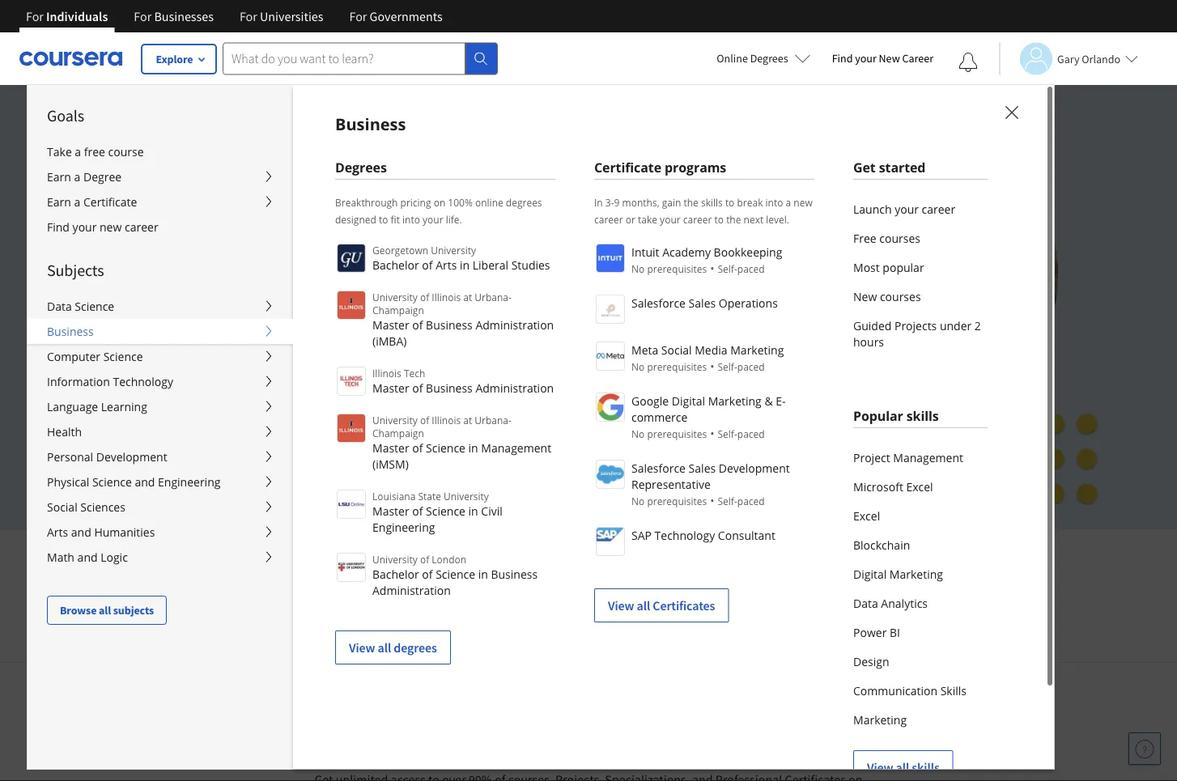 Task type: vqa. For each thing, say whether or not it's contained in the screenshot.
Intuit Academy Bookkeeping No prerequisites • Self-paced
yes



Task type: locate. For each thing, give the bounding box(es) containing it.
science inside university of london bachelor of science in business administration
[[436, 566, 475, 582]]

career down earn a certificate popup button
[[125, 219, 158, 235]]

3 • from the top
[[710, 426, 714, 441]]

find down earn a certificate
[[47, 219, 70, 235]]

state
[[418, 489, 441, 503]]

new left career
[[879, 51, 900, 66]]

most popular link
[[853, 253, 988, 282]]

technology right sap
[[655, 527, 715, 543]]

degrees inside business menu item
[[335, 159, 387, 176]]

university inside georgetown university bachelor of arts in liberal studies
[[431, 243, 476, 257]]

1 horizontal spatial or
[[626, 213, 635, 226]]

to left break
[[725, 196, 735, 209]]

start
[[145, 400, 173, 416]]

1 horizontal spatial digital
[[853, 566, 887, 582]]

university right university of london logo
[[372, 553, 418, 566]]

0 horizontal spatial view
[[349, 640, 375, 656]]

all inside browse all subjects button
[[99, 603, 111, 618]]

no down the meta
[[631, 360, 645, 374]]

science inside louisiana state university master of science in civil engineering
[[426, 503, 465, 519]]

day inside button
[[186, 400, 207, 416]]

1 paced from the top
[[737, 262, 765, 276]]

microsoft excel
[[853, 479, 933, 494]]

no down commerce
[[631, 427, 645, 441]]

2 horizontal spatial with
[[743, 543, 782, 569]]

0 vertical spatial urbana-
[[475, 290, 512, 304]]

1 horizontal spatial engineering
[[372, 519, 435, 535]]

free left the trial
[[210, 400, 234, 416]]

salesforce for salesforce sales development representative no prerequisites • self-paced
[[631, 460, 686, 476]]

5 partnername logo image from the top
[[596, 460, 625, 489]]

university down life.
[[431, 243, 476, 257]]

6 partnername logo image from the top
[[596, 527, 625, 556]]

at inside university of illinois at urbana- champaign master of science in management (imsm)
[[463, 413, 472, 427]]

ready
[[263, 256, 310, 280]]

level.
[[766, 213, 789, 226]]

master up (imba)
[[372, 317, 409, 332]]

on
[[434, 196, 445, 209], [573, 227, 594, 252]]

banner navigation
[[13, 0, 455, 32]]

0 vertical spatial degrees
[[750, 51, 788, 66]]

new right break
[[794, 196, 813, 209]]

into
[[765, 196, 783, 209], [402, 213, 420, 226]]

sales for operations
[[689, 295, 716, 310]]

math
[[47, 550, 74, 565]]

paced down the &
[[737, 427, 765, 441]]

2 master from the top
[[372, 380, 409, 395]]

find for find your new career
[[832, 51, 853, 66]]

master inside illinois tech master of business administration
[[372, 380, 409, 395]]

self- inside intuit academy bookkeeping no prerequisites • self-paced
[[718, 262, 737, 276]]

1 at from the top
[[463, 290, 472, 304]]

money-
[[261, 438, 304, 454]]

0 horizontal spatial data
[[47, 299, 72, 314]]

data inside view all skills list
[[853, 595, 878, 611]]

1 bachelor from the top
[[372, 257, 419, 272]]

1 vertical spatial illinois
[[372, 366, 401, 380]]

0 horizontal spatial engineering
[[158, 474, 221, 490]]

technology inside popup button
[[113, 374, 173, 389]]

for for individuals
[[26, 8, 44, 24]]

sales down intuit academy bookkeeping no prerequisites • self-paced
[[689, 295, 716, 310]]

2 vertical spatial view
[[867, 759, 893, 776]]

2 bachelor from the top
[[372, 566, 419, 582]]

and inside unlimited access to 7,000+ world-class courses, hands-on projects, and job-ready certificate programs—all included in your subscription
[[195, 256, 226, 280]]

2 urbana- from the top
[[475, 413, 512, 427]]

subjects
[[113, 603, 154, 618]]

1 vertical spatial degrees
[[394, 640, 437, 656]]

list containing launch your career
[[853, 194, 988, 356]]

pricing
[[400, 196, 431, 209]]

view down duke university "image"
[[349, 640, 375, 656]]

access
[[205, 227, 259, 252]]

1 horizontal spatial into
[[765, 196, 783, 209]]

excel up excel link
[[906, 479, 933, 494]]

business
[[335, 113, 406, 135], [426, 317, 473, 332], [47, 324, 94, 339], [426, 380, 473, 395], [491, 566, 538, 582]]

1 vertical spatial degrees
[[335, 159, 387, 176]]

master down tech
[[372, 380, 409, 395]]

development inside popup button
[[96, 449, 167, 465]]

3 partnername logo image from the top
[[596, 342, 625, 371]]

0 vertical spatial data
[[47, 299, 72, 314]]

orlando
[[1082, 51, 1120, 66]]

invest in your professional goals with coursera plus
[[288, 718, 889, 753]]

duke university image
[[309, 593, 384, 618]]

view all skills list
[[853, 443, 988, 781]]

0 vertical spatial university of illinois at urbana-champaign logo image
[[337, 291, 366, 320]]

2 self- from the top
[[718, 360, 737, 374]]

math and logic button
[[28, 545, 293, 570]]

1 vertical spatial skills
[[906, 407, 939, 425]]

4 self- from the top
[[718, 495, 737, 508]]

2 champaign from the top
[[372, 426, 424, 440]]

in inside university of london bachelor of science in business administration
[[478, 566, 488, 582]]

0 horizontal spatial development
[[96, 449, 167, 465]]

/year
[[160, 438, 190, 454]]

2 vertical spatial administration
[[372, 582, 451, 598]]

in left civil
[[468, 503, 478, 519]]

development up 'physical science and engineering'
[[96, 449, 167, 465]]

1 horizontal spatial data
[[853, 595, 878, 611]]

data inside dropdown button
[[47, 299, 72, 314]]

management
[[481, 440, 551, 455], [893, 450, 963, 465]]

2 no from the top
[[631, 360, 645, 374]]

1 vertical spatial on
[[573, 227, 594, 252]]

browse all subjects
[[60, 603, 154, 618]]

1 vertical spatial digital
[[853, 566, 887, 582]]

microsoft excel link
[[853, 472, 988, 501]]

0 vertical spatial excel
[[906, 479, 933, 494]]

and up subscription
[[195, 256, 226, 280]]

0 horizontal spatial or
[[119, 438, 131, 454]]

marketing up data analytics link
[[890, 566, 943, 582]]

career up academy
[[683, 213, 712, 226]]

free inside list
[[853, 230, 876, 246]]

1 master from the top
[[372, 317, 409, 332]]

university of london bachelor of science in business administration
[[372, 553, 538, 598]]

science down subjects
[[75, 299, 114, 314]]

2 for from the left
[[134, 8, 152, 24]]

courses up popular
[[879, 230, 920, 246]]

certificate up 9
[[594, 159, 661, 176]]

all for certificates
[[637, 597, 650, 614]]

find
[[832, 51, 853, 66], [47, 219, 70, 235]]

louisiana
[[372, 489, 416, 503]]

science down state
[[426, 503, 465, 519]]

1 horizontal spatial development
[[719, 460, 790, 476]]

a for certificate
[[74, 194, 80, 210]]

1 vertical spatial find
[[47, 219, 70, 235]]

paced inside intuit academy bookkeeping no prerequisites • self-paced
[[737, 262, 765, 276]]

1 vertical spatial arts
[[47, 525, 68, 540]]

0 horizontal spatial excel
[[853, 508, 880, 523]]

1 horizontal spatial the
[[726, 213, 741, 226]]

partnername logo image inside sap technology consultant link
[[596, 527, 625, 556]]

sales
[[689, 295, 716, 310], [689, 460, 716, 476]]

for individuals
[[26, 8, 108, 24]]

0 vertical spatial bachelor
[[372, 257, 419, 272]]

development up consultant
[[719, 460, 790, 476]]

1 courses from the top
[[879, 230, 920, 246]]

data analytics
[[853, 595, 928, 611]]

• up sap technology consultant
[[710, 493, 714, 508]]

business menu item
[[292, 0, 1177, 781]]

champaign for master of business administration (imba)
[[372, 303, 424, 317]]

0 vertical spatial degrees
[[506, 196, 542, 209]]

bachelor down georgetown
[[372, 257, 419, 272]]

0 vertical spatial day
[[186, 400, 207, 416]]

illinois inside university of illinois at urbana- champaign master of science in management (imsm)
[[432, 413, 461, 427]]

list
[[853, 194, 988, 356]]

0 vertical spatial the
[[684, 196, 698, 209]]

of inside illinois tech master of business administration
[[412, 380, 423, 395]]

plus up data analytics
[[875, 543, 913, 569]]

1 vertical spatial bachelor
[[372, 566, 419, 582]]

0 horizontal spatial the
[[684, 196, 698, 209]]

0 vertical spatial salesforce
[[631, 295, 686, 310]]

2 paced from the top
[[737, 360, 765, 374]]

guided projects under 2 hours link
[[853, 311, 988, 356]]

excel
[[906, 479, 933, 494], [853, 508, 880, 523]]

computer science button
[[28, 344, 293, 369]]

bachelor
[[372, 257, 419, 272], [372, 566, 419, 582]]

1 vertical spatial administration
[[476, 380, 554, 395]]

earn a degree button
[[28, 164, 293, 189]]

1 vertical spatial social
[[47, 499, 77, 515]]

earn for earn a degree
[[47, 169, 71, 185]]

4 master from the top
[[372, 503, 409, 519]]

1 horizontal spatial management
[[893, 450, 963, 465]]

0 horizontal spatial degrees
[[394, 640, 437, 656]]

0 vertical spatial find
[[832, 51, 853, 66]]

a inside popup button
[[74, 194, 80, 210]]

2 vertical spatial skills
[[912, 759, 940, 776]]

1 self- from the top
[[718, 262, 737, 276]]

with left 14-
[[193, 438, 218, 454]]

university for administration
[[372, 553, 418, 566]]

0 vertical spatial into
[[765, 196, 783, 209]]

2
[[975, 318, 981, 333]]

1 horizontal spatial certificate
[[594, 159, 661, 176]]

london
[[432, 553, 466, 566]]

at for business
[[463, 290, 472, 304]]

design link
[[853, 647, 988, 676]]

business group
[[27, 0, 1177, 781]]

social down physical
[[47, 499, 77, 515]]

at
[[463, 290, 472, 304], [463, 413, 472, 427]]

university up (imba)
[[372, 290, 418, 304]]

self- up consultant
[[718, 495, 737, 508]]

management up microsoft excel link
[[893, 450, 963, 465]]

management up civil
[[481, 440, 551, 455]]

marketing right media
[[730, 342, 784, 357]]

certificate inside business menu item
[[594, 159, 661, 176]]

operations
[[719, 295, 778, 310]]

free inside button
[[210, 400, 234, 416]]

meta social media marketing no prerequisites • self-paced
[[631, 342, 784, 374]]

engineering up 275+
[[372, 519, 435, 535]]

0 vertical spatial new
[[794, 196, 813, 209]]

new down earn a certificate
[[100, 219, 122, 235]]

urbana- for administration
[[475, 290, 512, 304]]

paced up the &
[[737, 360, 765, 374]]

find inside explore menu "element"
[[47, 219, 70, 235]]

0 horizontal spatial on
[[434, 196, 445, 209]]

learn from 275+ leading universities and companies with coursera plus
[[265, 543, 913, 569]]

in
[[594, 196, 603, 209]]

sales up representative at the bottom of the page
[[689, 460, 716, 476]]

3 self- from the top
[[718, 427, 737, 441]]

physical
[[47, 474, 89, 490]]

administration inside illinois tech master of business administration
[[476, 380, 554, 395]]

into for degrees
[[402, 213, 420, 226]]

0 vertical spatial technology
[[113, 374, 173, 389]]

at down programs—all
[[463, 290, 472, 304]]

courses for free courses
[[879, 230, 920, 246]]

for for businesses
[[134, 8, 152, 24]]

analytics
[[881, 595, 928, 611]]

language learning
[[47, 399, 147, 414]]

1 horizontal spatial free
[[853, 230, 876, 246]]

degrees inside breakthrough pricing on 100% online degrees designed to fit into your life.
[[506, 196, 542, 209]]

0 horizontal spatial digital
[[672, 393, 705, 408]]

breakthrough pricing on 100% online degrees designed to fit into your life.
[[335, 196, 542, 226]]

social sciences button
[[28, 495, 293, 520]]

arts inside georgetown university bachelor of arts in liberal studies
[[436, 257, 457, 272]]

0 vertical spatial free
[[853, 230, 876, 246]]

1 vertical spatial sales
[[689, 460, 716, 476]]

1 partnername logo image from the top
[[596, 244, 625, 273]]

university inside university of illinois at urbana- champaign master of science in management (imsm)
[[372, 413, 418, 427]]

0 horizontal spatial free
[[210, 400, 234, 416]]

illinois for business
[[432, 290, 461, 304]]

3 no from the top
[[631, 427, 645, 441]]

view for certificate programs
[[608, 597, 634, 614]]

partnername logo image
[[596, 244, 625, 273], [596, 295, 625, 324], [596, 342, 625, 371], [596, 393, 625, 422], [596, 460, 625, 489], [596, 527, 625, 556]]

1 vertical spatial urbana-
[[475, 413, 512, 427]]

0 horizontal spatial into
[[402, 213, 420, 226]]

1 vertical spatial new
[[100, 219, 122, 235]]

university of illinois at urbana-champaign image
[[130, 595, 257, 621]]

all for degrees
[[378, 640, 391, 656]]

math and logic
[[47, 550, 128, 565]]

2 prerequisites from the top
[[647, 360, 707, 374]]

3 prerequisites from the top
[[647, 427, 707, 441]]

marketing left the &
[[708, 393, 762, 408]]

0 horizontal spatial day
[[186, 400, 207, 416]]

prerequisites inside google digital marketing & e- commerce no prerequisites • self-paced
[[647, 427, 707, 441]]

2 vertical spatial illinois
[[432, 413, 461, 427]]

1 urbana- from the top
[[475, 290, 512, 304]]

1 vertical spatial certificate
[[83, 194, 137, 210]]

for for universities
[[240, 8, 257, 24]]

1 no from the top
[[631, 262, 645, 276]]

johns hopkins university image
[[893, 593, 1047, 623]]

2 earn from the top
[[47, 194, 71, 210]]

arts down class
[[436, 257, 457, 272]]

free courses link
[[853, 223, 988, 253]]

popular
[[883, 259, 924, 275]]

to left fit
[[379, 213, 388, 226]]

business up university of illinois at urbana- champaign master of science in management (imsm)
[[426, 380, 473, 395]]

$59
[[119, 363, 138, 378]]

trial
[[237, 400, 262, 416]]

0 horizontal spatial social
[[47, 499, 77, 515]]

1 • from the top
[[710, 261, 714, 276]]

certificate up find your new career
[[83, 194, 137, 210]]

self- down media
[[718, 360, 737, 374]]

2 • from the top
[[710, 359, 714, 374]]

0 vertical spatial engineering
[[158, 474, 221, 490]]

sales inside salesforce sales development representative no prerequisites • self-paced
[[689, 460, 716, 476]]

at inside university of illinois at urbana- champaign master of business administration (imba)
[[463, 290, 472, 304]]

2 courses from the top
[[880, 289, 921, 304]]

to left the next
[[714, 213, 724, 226]]

technology inside view all certificates list
[[655, 527, 715, 543]]

new down most
[[853, 289, 877, 304]]

into inside breakthrough pricing on 100% online degrees designed to fit into your life.
[[402, 213, 420, 226]]

1 earn from the top
[[47, 169, 71, 185]]

illinois for science
[[432, 413, 461, 427]]

to inside breakthrough pricing on 100% online degrees designed to fit into your life.
[[379, 213, 388, 226]]

master down louisiana
[[372, 503, 409, 519]]

find your new career
[[832, 51, 933, 66]]

social inside "dropdown button"
[[47, 499, 77, 515]]

1 sales from the top
[[689, 295, 716, 310]]

into right fit
[[402, 213, 420, 226]]

salesforce up representative at the bottom of the page
[[631, 460, 686, 476]]

sap
[[631, 527, 652, 543]]

0 vertical spatial certificate
[[594, 159, 661, 176]]

illinois down programs—all
[[432, 290, 461, 304]]

online
[[475, 196, 503, 209]]

data science
[[47, 299, 114, 314]]

personal
[[47, 449, 93, 465]]

university of michigan image
[[576, 585, 618, 630]]

digital down 'blockchain'
[[853, 566, 887, 582]]

view down learn from 275+ leading universities and companies with coursera plus
[[608, 597, 634, 614]]

communication skills
[[853, 683, 967, 698]]

1 champaign from the top
[[372, 303, 424, 317]]

leading
[[420, 543, 486, 569]]

administration up university of illinois at urbana- champaign master of science in management (imsm)
[[476, 380, 554, 395]]

business down programs—all
[[426, 317, 473, 332]]

all left certificates
[[637, 597, 650, 614]]

0 vertical spatial on
[[434, 196, 445, 209]]

0 horizontal spatial find
[[47, 219, 70, 235]]

social inside meta social media marketing no prerequisites • self-paced
[[661, 342, 692, 357]]

e-
[[776, 393, 786, 408]]

master inside university of illinois at urbana- champaign master of business administration (imba)
[[372, 317, 409, 332]]

courses,
[[442, 227, 511, 252]]

day down $59 /month, cancel anytime
[[186, 400, 207, 416]]

partnername logo image for google
[[596, 393, 625, 422]]

degrees down google image
[[394, 640, 437, 656]]

1 prerequisites from the top
[[647, 262, 707, 276]]

1 vertical spatial day
[[238, 438, 258, 454]]

champaign inside university of illinois at urbana- champaign master of science in management (imsm)
[[372, 426, 424, 440]]

intuit academy bookkeeping no prerequisites • self-paced
[[631, 244, 782, 276]]

None search field
[[223, 43, 498, 75]]

university inside louisiana state university master of science in civil engineering
[[444, 489, 489, 503]]

0 vertical spatial administration
[[476, 317, 554, 332]]

in left liberal
[[460, 257, 470, 272]]

1 vertical spatial excel
[[853, 508, 880, 523]]

1 salesforce from the top
[[631, 295, 686, 310]]

salesforce sales operations link
[[594, 293, 814, 324]]

champaign up (imba)
[[372, 303, 424, 317]]

prerequisites
[[647, 262, 707, 276], [647, 360, 707, 374], [647, 427, 707, 441], [647, 495, 707, 508]]

4 for from the left
[[349, 8, 367, 24]]

0 vertical spatial at
[[463, 290, 472, 304]]

1 vertical spatial salesforce
[[631, 460, 686, 476]]

bachelor right university of london logo
[[372, 566, 419, 582]]

2 horizontal spatial view
[[867, 759, 893, 776]]

information technology button
[[28, 369, 293, 394]]

4 partnername logo image from the top
[[596, 393, 625, 422]]

take
[[638, 213, 657, 226]]

all inside view all degrees link
[[378, 640, 391, 656]]

learning
[[101, 399, 147, 414]]

career down 3-
[[594, 213, 623, 226]]

businesses
[[154, 8, 214, 24]]

0 horizontal spatial certificate
[[83, 194, 137, 210]]

1 vertical spatial data
[[853, 595, 878, 611]]

administration down 275+
[[372, 582, 451, 598]]

2 at from the top
[[463, 413, 472, 427]]

2 sales from the top
[[689, 460, 716, 476]]

1 for from the left
[[26, 8, 44, 24]]

view down the marketing link
[[867, 759, 893, 776]]

1 vertical spatial with
[[743, 543, 782, 569]]

0 vertical spatial view
[[608, 597, 634, 614]]

2 partnername logo image from the top
[[596, 295, 625, 324]]

1 vertical spatial into
[[402, 213, 420, 226]]

into inside in 3-9 months, gain the skills to break into a new career or take your career to the next level.
[[765, 196, 783, 209]]

• up salesforce sales development representative no prerequisites • self-paced
[[710, 426, 714, 441]]

business up google image
[[491, 566, 538, 582]]

career up free courses link
[[922, 201, 955, 217]]

engineering
[[158, 474, 221, 490], [372, 519, 435, 535]]

0 vertical spatial plus
[[875, 543, 913, 569]]

0 vertical spatial digital
[[672, 393, 705, 408]]

2 university of illinois at urbana-champaign logo image from the top
[[337, 414, 366, 443]]

0 horizontal spatial new
[[853, 289, 877, 304]]

of
[[422, 257, 433, 272], [420, 290, 429, 304], [412, 317, 423, 332], [412, 380, 423, 395], [420, 413, 429, 427], [412, 440, 423, 455], [412, 503, 423, 519], [420, 553, 429, 566], [422, 566, 433, 582]]

on up included
[[573, 227, 594, 252]]

cancel
[[187, 363, 223, 378]]

earn down earn a degree at the top
[[47, 194, 71, 210]]

paced up consultant
[[737, 495, 765, 508]]

urbana- inside university of illinois at urbana- champaign master of business administration (imba)
[[475, 290, 512, 304]]

hands-
[[516, 227, 573, 252]]

university of illinois at urbana-champaign logo image for master of business administration (imba)
[[337, 291, 366, 320]]

0 horizontal spatial arts
[[47, 525, 68, 540]]

courses down popular
[[880, 289, 921, 304]]

urbana- down illinois tech master of business administration
[[475, 413, 512, 427]]

7-
[[175, 400, 186, 416]]

commerce
[[631, 409, 688, 425]]

for up what do you want to learn? text box
[[349, 8, 367, 24]]

1 vertical spatial technology
[[655, 527, 715, 543]]

1 horizontal spatial social
[[661, 342, 692, 357]]

urbana-
[[475, 290, 512, 304], [475, 413, 512, 427]]

4 no from the top
[[631, 495, 645, 508]]

all down the marketing link
[[896, 759, 909, 776]]

self- up salesforce sales development representative no prerequisites • self-paced
[[718, 427, 737, 441]]

digital inside view all skills list
[[853, 566, 887, 582]]

view all degrees link
[[335, 631, 451, 665]]

1 vertical spatial champaign
[[372, 426, 424, 440]]

a inside in 3-9 months, gain the skills to break into a new career or take your career to the next level.
[[786, 196, 791, 209]]

and left logic
[[77, 550, 98, 565]]

0 horizontal spatial new
[[100, 219, 122, 235]]

4 paced from the top
[[737, 495, 765, 508]]

months,
[[622, 196, 659, 209]]

technology up language learning dropdown button
[[113, 374, 173, 389]]

1 vertical spatial view
[[349, 640, 375, 656]]

1 horizontal spatial new
[[794, 196, 813, 209]]

degrees up breakthrough
[[335, 159, 387, 176]]

the left the next
[[726, 213, 741, 226]]

university of illinois at urbana-champaign logo image right back
[[337, 414, 366, 443]]

0 vertical spatial earn
[[47, 169, 71, 185]]

2 salesforce from the top
[[631, 460, 686, 476]]

0 vertical spatial skills
[[701, 196, 723, 209]]

4 • from the top
[[710, 493, 714, 508]]

0 vertical spatial arts
[[436, 257, 457, 272]]

on left 100%
[[434, 196, 445, 209]]

1 vertical spatial courses
[[880, 289, 921, 304]]

goals
[[603, 718, 664, 753]]

salesforce for salesforce sales operations
[[631, 295, 686, 310]]

1 vertical spatial the
[[726, 213, 741, 226]]

no up sap
[[631, 495, 645, 508]]

in right the invest
[[365, 718, 387, 753]]

earn a certificate button
[[28, 189, 293, 215]]

georgetown university bachelor of arts in liberal studies
[[372, 243, 550, 272]]

arts up math
[[47, 525, 68, 540]]

3 for from the left
[[240, 8, 257, 24]]

university inside university of london bachelor of science in business administration
[[372, 553, 418, 566]]

and down the personal development popup button
[[135, 474, 155, 490]]

in up google image
[[478, 566, 488, 582]]

certificates
[[653, 597, 715, 614]]

courses
[[879, 230, 920, 246], [880, 289, 921, 304]]

1 vertical spatial university of illinois at urbana-champaign logo image
[[337, 414, 366, 443]]

view all degrees
[[349, 640, 437, 656]]

3 master from the top
[[372, 440, 409, 455]]

day left money-
[[238, 438, 258, 454]]

illinois left tech
[[372, 366, 401, 380]]

champaign
[[372, 303, 424, 317], [372, 426, 424, 440]]

all for subjects
[[99, 603, 111, 618]]

certificate programs
[[594, 159, 726, 176]]

your inside unlimited access to 7,000+ world-class courses, hands-on projects, and job-ready certificate programs—all included in your subscription
[[119, 284, 157, 309]]

started
[[879, 159, 926, 176]]

1 university of illinois at urbana-champaign logo image from the top
[[337, 291, 366, 320]]

all inside view all skills link
[[896, 759, 909, 776]]

3 paced from the top
[[737, 427, 765, 441]]

career inside list
[[922, 201, 955, 217]]

university up the guarantee
[[372, 413, 418, 427]]

excel link
[[853, 501, 988, 530]]

university inside university of illinois at urbana- champaign master of business administration (imba)
[[372, 290, 418, 304]]

help center image
[[1135, 739, 1154, 759]]

no down intuit
[[631, 262, 645, 276]]

of inside louisiana state university master of science in civil engineering
[[412, 503, 423, 519]]

science up information technology
[[103, 349, 143, 364]]

• inside google digital marketing & e- commerce no prerequisites • self-paced
[[710, 426, 714, 441]]

0 vertical spatial illinois
[[432, 290, 461, 304]]

2 vertical spatial with
[[670, 718, 722, 753]]

free
[[84, 144, 105, 159]]

or inside in 3-9 months, gain the skills to break into a new career or take your career to the next level.
[[626, 213, 635, 226]]

1 vertical spatial at
[[463, 413, 472, 427]]

georgetown university logo image
[[337, 244, 366, 273]]

and down social sciences at the left bottom
[[71, 525, 91, 540]]

4 prerequisites from the top
[[647, 495, 707, 508]]

7,000+
[[285, 227, 340, 252]]

1 vertical spatial earn
[[47, 194, 71, 210]]

all inside the view all certificates link
[[637, 597, 650, 614]]

university of illinois at urbana-champaign logo image
[[337, 291, 366, 320], [337, 414, 366, 443]]

university of illinois at urbana-champaign logo image down certificate
[[337, 291, 366, 320]]



Task type: describe. For each thing, give the bounding box(es) containing it.
career
[[902, 51, 933, 66]]

data analytics link
[[853, 589, 988, 618]]

computer science
[[47, 349, 143, 364]]

paced inside salesforce sales development representative no prerequisites • self-paced
[[737, 495, 765, 508]]

your inside explore menu "element"
[[73, 219, 97, 235]]

illinois tech logo image
[[337, 367, 366, 396]]

health button
[[28, 419, 293, 444]]

(imba)
[[372, 333, 407, 349]]

view all degrees list
[[335, 242, 555, 665]]

science down personal development
[[92, 474, 132, 490]]

and inside arts and humanities dropdown button
[[71, 525, 91, 540]]

explore
[[156, 52, 193, 66]]

0 vertical spatial coursera
[[787, 543, 870, 569]]

business button
[[28, 319, 293, 344]]

degree
[[83, 169, 122, 185]]

earn for earn a certificate
[[47, 194, 71, 210]]

of inside georgetown university bachelor of arts in liberal studies
[[422, 257, 433, 272]]

skills inside view all skills link
[[912, 759, 940, 776]]

take
[[47, 144, 72, 159]]

engineering inside louisiana state university master of science in civil engineering
[[372, 519, 435, 535]]

course
[[108, 144, 144, 159]]

show notifications image
[[959, 53, 978, 72]]

a for degree
[[74, 169, 80, 185]]

liberal
[[473, 257, 508, 272]]

university of illinois at urbana- champaign master of science in management (imsm)
[[372, 413, 551, 472]]

no inside meta social media marketing no prerequisites • self-paced
[[631, 360, 645, 374]]

your inside in 3-9 months, gain the skills to break into a new career or take your career to the next level.
[[660, 213, 681, 226]]

online degrees
[[717, 51, 788, 66]]

project
[[853, 450, 890, 465]]

gary
[[1057, 51, 1079, 66]]

your inside list
[[895, 201, 919, 217]]

technology for information
[[113, 374, 173, 389]]

launch
[[853, 201, 892, 217]]

louisiana state university logo image
[[337, 490, 366, 519]]

science inside dropdown button
[[75, 299, 114, 314]]

view all skills
[[867, 759, 940, 776]]

all for skills
[[896, 759, 909, 776]]

paced inside meta social media marketing no prerequisites • self-paced
[[737, 360, 765, 374]]

communication
[[853, 683, 937, 698]]

and inside math and logic 'popup button'
[[77, 550, 98, 565]]

new courses link
[[853, 282, 988, 311]]

1 horizontal spatial excel
[[906, 479, 933, 494]]

• inside meta social media marketing no prerequisites • self-paced
[[710, 359, 714, 374]]

for for governments
[[349, 8, 367, 24]]

project management
[[853, 450, 963, 465]]

partnername logo image inside salesforce sales operations link
[[596, 295, 625, 324]]

1 vertical spatial coursera
[[728, 718, 833, 753]]

self- inside google digital marketing & e- commerce no prerequisites • self-paced
[[718, 427, 737, 441]]

at for science
[[463, 413, 472, 427]]

louisiana state university master of science in civil engineering
[[372, 489, 503, 535]]

sales for development
[[689, 460, 716, 476]]

degrees inside "popup button"
[[750, 51, 788, 66]]

unlimited
[[119, 227, 200, 252]]

consultant
[[718, 527, 775, 543]]

• inside salesforce sales development representative no prerequisites • self-paced
[[710, 493, 714, 508]]

certificate inside popup button
[[83, 194, 137, 210]]

business inside university of london bachelor of science in business administration
[[491, 566, 538, 582]]

subscription
[[162, 284, 264, 309]]

explore button
[[142, 45, 216, 74]]

university of illinois at urbana-champaign logo image for master of science in management (imsm)
[[337, 414, 366, 443]]

1 horizontal spatial new
[[879, 51, 900, 66]]

arts inside dropdown button
[[47, 525, 68, 540]]

business inside dropdown button
[[47, 324, 94, 339]]

from
[[321, 543, 366, 569]]

degrees inside view all degrees link
[[394, 640, 437, 656]]

start 7-day free trial
[[145, 400, 262, 416]]

on inside breakthrough pricing on 100% online degrees designed to fit into your life.
[[434, 196, 445, 209]]

business inside illinois tech master of business administration
[[426, 380, 473, 395]]

personal development
[[47, 449, 167, 465]]

1 vertical spatial plus
[[839, 718, 889, 753]]

online degrees button
[[704, 40, 824, 76]]

marketing inside google digital marketing & e- commerce no prerequisites • self-paced
[[708, 393, 762, 408]]

university for science
[[372, 413, 418, 427]]

business inside university of illinois at urbana- champaign master of business administration (imba)
[[426, 317, 473, 332]]

university of illinois at urbana- champaign master of business administration (imba)
[[372, 290, 554, 349]]

data for data science
[[47, 299, 72, 314]]

business down what do you want to learn? text box
[[335, 113, 406, 135]]

no inside intuit academy bookkeeping no prerequisites • self-paced
[[631, 262, 645, 276]]

gary orlando
[[1057, 51, 1120, 66]]

guarantee
[[333, 438, 392, 454]]

bachelor inside georgetown university bachelor of arts in liberal studies
[[372, 257, 419, 272]]

illinois inside illinois tech master of business administration
[[372, 366, 401, 380]]

partnername logo image for salesforce
[[596, 460, 625, 489]]

skills inside in 3-9 months, gain the skills to break into a new career or take your career to the next level.
[[701, 196, 723, 209]]

class
[[398, 227, 438, 252]]

master inside university of illinois at urbana- champaign master of science in management (imsm)
[[372, 440, 409, 455]]

information
[[47, 374, 110, 389]]

browse all subjects button
[[47, 596, 167, 625]]

management inside university of illinois at urbana- champaign master of science in management (imsm)
[[481, 440, 551, 455]]

academy
[[662, 244, 711, 259]]

view all certificates link
[[594, 589, 729, 623]]

google image
[[436, 593, 524, 623]]

no inside google digital marketing & e- commerce no prerequisites • self-paced
[[631, 427, 645, 441]]

bachelor inside university of london bachelor of science in business administration
[[372, 566, 419, 582]]

1 horizontal spatial day
[[238, 438, 258, 454]]

salesforce sales operations
[[631, 295, 778, 310]]

in inside louisiana state university master of science in civil engineering
[[468, 503, 478, 519]]

administration inside university of london bachelor of science in business administration
[[372, 582, 451, 598]]

in inside unlimited access to 7,000+ world-class courses, hands-on projects, and job-ready certificate programs—all included in your subscription
[[599, 256, 615, 280]]

find your new career link
[[824, 49, 942, 69]]

new inside find your new career link
[[100, 219, 122, 235]]

development inside salesforce sales development representative no prerequisites • self-paced
[[719, 460, 790, 476]]

partnername logo image for intuit
[[596, 244, 625, 273]]

your inside breakthrough pricing on 100% online degrees designed to fit into your life.
[[423, 213, 443, 226]]

master inside louisiana state university master of science in civil engineering
[[372, 503, 409, 519]]

find your new career
[[47, 219, 158, 235]]

studies
[[511, 257, 550, 272]]

learn
[[265, 543, 316, 569]]

launch your career link
[[853, 194, 988, 223]]

university for business
[[372, 290, 418, 304]]

management inside project management link
[[893, 450, 963, 465]]

in inside georgetown university bachelor of arts in liberal studies
[[460, 257, 470, 272]]

universities
[[260, 8, 323, 24]]

What do you want to learn? text field
[[223, 43, 465, 75]]

career inside explore menu "element"
[[125, 219, 158, 235]]

urbana- for in
[[475, 413, 512, 427]]

social sciences
[[47, 499, 125, 515]]

a for free
[[75, 144, 81, 159]]

for governments
[[349, 8, 443, 24]]

to inside unlimited access to 7,000+ world-class courses, hands-on projects, and job-ready certificate programs—all included in your subscription
[[263, 227, 280, 252]]

technology for sap
[[655, 527, 715, 543]]

marketing down communication
[[853, 712, 907, 727]]

explore menu element
[[28, 85, 293, 625]]

certificate
[[315, 256, 396, 280]]

new inside in 3-9 months, gain the skills to break into a new career or take your career to the next level.
[[794, 196, 813, 209]]

new courses
[[853, 289, 921, 304]]

media
[[695, 342, 727, 357]]

1 vertical spatial or
[[119, 438, 131, 454]]

courses for new courses
[[880, 289, 921, 304]]

0 vertical spatial with
[[193, 438, 218, 454]]

next
[[744, 213, 764, 226]]

communication skills link
[[853, 676, 988, 705]]

• inside intuit academy bookkeeping no prerequisites • self-paced
[[710, 261, 714, 276]]

prerequisites inside salesforce sales development representative no prerequisites • self-paced
[[647, 495, 707, 508]]

google digital marketing & e- commerce no prerequisites • self-paced
[[631, 393, 786, 441]]

logic
[[101, 550, 128, 565]]

partnername logo image for meta
[[596, 342, 625, 371]]

new inside list
[[853, 289, 877, 304]]

prerequisites inside intuit academy bookkeeping no prerequisites • self-paced
[[647, 262, 707, 276]]

coursera image
[[19, 46, 122, 71]]

power bi
[[853, 625, 900, 640]]

engineering inside popup button
[[158, 474, 221, 490]]

personal development button
[[28, 444, 293, 470]]

and inside physical science and engineering popup button
[[135, 474, 155, 490]]

university of london logo image
[[337, 553, 366, 582]]

physical science and engineering button
[[28, 470, 293, 495]]

breakthrough
[[335, 196, 398, 209]]

1 horizontal spatial with
[[670, 718, 722, 753]]

online
[[717, 51, 748, 66]]

find for find your new career
[[47, 219, 70, 235]]

tech
[[404, 366, 425, 380]]

science inside university of illinois at urbana- champaign master of science in management (imsm)
[[426, 440, 465, 455]]

in inside university of illinois at urbana- champaign master of science in management (imsm)
[[468, 440, 478, 455]]

world-
[[345, 227, 398, 252]]

and up university of michigan 'image'
[[600, 543, 634, 569]]

popular skills
[[853, 407, 939, 425]]

launch your career
[[853, 201, 955, 217]]

guided
[[853, 318, 892, 333]]

into for certificate programs
[[765, 196, 783, 209]]

find your new career link
[[28, 215, 293, 240]]

marketing inside meta social media marketing no prerequisites • self-paced
[[730, 342, 784, 357]]

job-
[[231, 256, 263, 280]]

view all certificates list
[[594, 242, 814, 623]]

administration inside university of illinois at urbana- champaign master of business administration (imba)
[[476, 317, 554, 332]]

paced inside google digital marketing & e- commerce no prerequisites • self-paced
[[737, 427, 765, 441]]

take a free course
[[47, 144, 144, 159]]

illinois tech master of business administration
[[372, 366, 554, 395]]

coursera plus image
[[119, 152, 366, 176]]

prerequisites inside meta social media marketing no prerequisites • self-paced
[[647, 360, 707, 374]]

most popular
[[853, 259, 924, 275]]

close image
[[1001, 102, 1022, 123]]

view for degrees
[[349, 640, 375, 656]]

sas image
[[670, 595, 732, 621]]

digital inside google digital marketing & e- commerce no prerequisites • self-paced
[[672, 393, 705, 408]]

self- inside salesforce sales development representative no prerequisites • self-paced
[[718, 495, 737, 508]]

on inside unlimited access to 7,000+ world-class courses, hands-on projects, and job-ready certificate programs—all included in your subscription
[[573, 227, 594, 252]]

champaign for master of science in management (imsm)
[[372, 426, 424, 440]]

sap technology consultant link
[[594, 525, 814, 556]]

popular
[[853, 407, 903, 425]]

data for data analytics
[[853, 595, 878, 611]]

9
[[614, 196, 620, 209]]

no inside salesforce sales development representative no prerequisites • self-paced
[[631, 495, 645, 508]]

100%
[[448, 196, 473, 209]]

14-
[[221, 438, 238, 454]]

get started
[[853, 159, 926, 176]]

digital marketing link
[[853, 559, 988, 589]]

self- inside meta social media marketing no prerequisites • self-paced
[[718, 360, 737, 374]]

free courses
[[853, 230, 920, 246]]

gain
[[662, 196, 681, 209]]

blockchain link
[[853, 530, 988, 559]]



